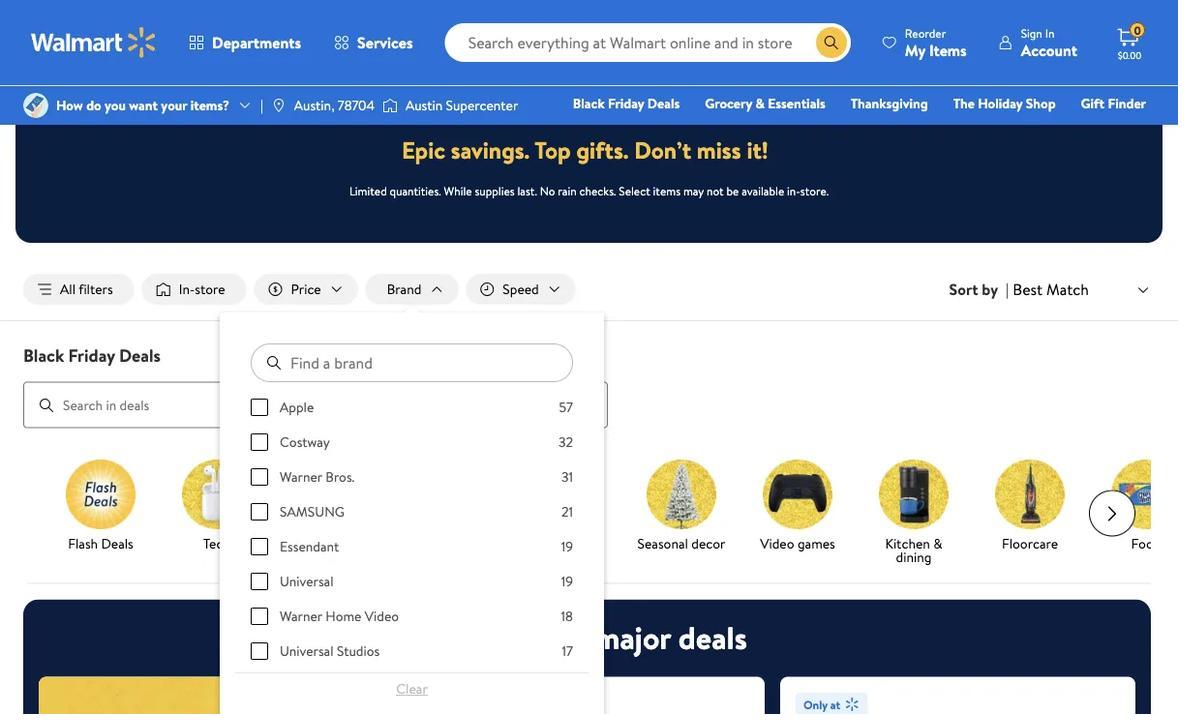 Task type: locate. For each thing, give the bounding box(es) containing it.
1 horizontal spatial friday
[[608, 94, 645, 113]]

shop
[[1027, 94, 1056, 113], [738, 121, 768, 140]]

reorder
[[905, 25, 947, 41]]

it!
[[747, 134, 769, 166]]

|
[[261, 96, 263, 115], [1006, 279, 1010, 300]]

0 horizontal spatial fashion
[[543, 534, 588, 553]]

1 horizontal spatial home
[[793, 121, 828, 140]]

19 for essendant
[[561, 538, 573, 557]]

black up the epic savings. top gifts. don't miss it!
[[573, 94, 605, 113]]

tech link
[[167, 460, 267, 555]]

shop fashion image
[[531, 460, 601, 529]]

one
[[998, 121, 1027, 140]]

departments button
[[172, 19, 318, 66]]

1 vertical spatial shop
[[738, 121, 768, 140]]

1 universal from the top
[[280, 573, 334, 591]]

austin,
[[294, 96, 335, 115]]

deals right flash
[[101, 534, 133, 553]]

toy shop
[[715, 121, 768, 140]]

friday up electronics
[[608, 94, 645, 113]]

not
[[707, 182, 724, 199]]

None checkbox
[[251, 399, 268, 417], [251, 434, 268, 451], [251, 469, 268, 486], [251, 504, 268, 521], [251, 573, 268, 591], [251, 643, 268, 661], [251, 399, 268, 417], [251, 434, 268, 451], [251, 469, 268, 486], [251, 504, 268, 521], [251, 573, 268, 591], [251, 643, 268, 661]]

| right items?
[[261, 96, 263, 115]]

home
[[793, 121, 828, 140], [326, 607, 362, 626]]

0 vertical spatial fashion
[[854, 121, 899, 140]]

1 horizontal spatial |
[[1006, 279, 1010, 300]]

limited quantities. while supplies last. no rain checks. select items may not be available in-store.
[[350, 182, 829, 199]]

epic
[[402, 134, 446, 166]]

registry
[[924, 121, 973, 140]]

2 warner from the top
[[280, 607, 323, 626]]

deals
[[648, 94, 680, 113], [119, 343, 161, 368], [101, 534, 133, 553]]

0 vertical spatial friday
[[608, 94, 645, 113]]

black inside search box
[[23, 343, 64, 368]]

kitchen & dining
[[886, 534, 943, 567]]

flash deals image
[[66, 460, 136, 529]]

food link
[[1096, 460, 1179, 555]]

fashion
[[854, 121, 899, 140], [543, 534, 588, 553]]

1 horizontal spatial black friday deals
[[573, 94, 680, 113]]

warner up universal studios at left
[[280, 607, 323, 626]]

seasonal
[[638, 534, 689, 553]]

0 vertical spatial |
[[261, 96, 263, 115]]

shop kitchen & dining image
[[879, 460, 949, 529]]

1 vertical spatial deals
[[119, 343, 161, 368]]

sign
[[1022, 25, 1043, 41]]

departments
[[212, 32, 301, 53]]

do
[[86, 96, 101, 115]]

78704
[[338, 96, 375, 115]]

 image left how
[[23, 93, 48, 118]]

top
[[535, 134, 571, 166]]

toy
[[715, 121, 735, 140]]

shop tech image
[[182, 460, 252, 529]]

flash deals link
[[50, 460, 151, 555]]

supercenter
[[446, 96, 519, 115]]

clear button
[[251, 674, 573, 705]]

checks.
[[580, 182, 616, 199]]

 image for austin, 78704
[[271, 98, 287, 113]]

0 horizontal spatial &
[[756, 94, 765, 113]]

1 vertical spatial home
[[326, 607, 362, 626]]

 image
[[23, 93, 48, 118], [271, 98, 287, 113]]

1 vertical spatial &
[[934, 534, 943, 553]]

walmart black friday deals for days image
[[411, 62, 768, 111]]

items
[[930, 39, 967, 61]]

$0.00
[[1118, 48, 1142, 62]]

| right the by
[[1006, 279, 1010, 300]]

2 universal from the top
[[280, 642, 334, 661]]

floorcare
[[1002, 534, 1059, 553]]

universal down essendant
[[280, 573, 334, 591]]

19 down 21
[[561, 538, 573, 557]]

Find a brand search field
[[251, 344, 573, 383]]

black friday deals inside search box
[[23, 343, 161, 368]]

31
[[562, 468, 573, 487]]

0 vertical spatial home
[[793, 121, 828, 140]]

1 horizontal spatial shop
[[1027, 94, 1056, 113]]

fashion down thanksgiving 'link'
[[854, 121, 899, 140]]

shop right toy
[[738, 121, 768, 140]]

one debit
[[998, 121, 1064, 140]]

group
[[251, 398, 573, 715]]

0 horizontal spatial  image
[[23, 93, 48, 118]]

19 up 18
[[561, 573, 573, 591]]

for
[[547, 617, 587, 660]]

savings.
[[451, 134, 530, 166]]

1 19 from the top
[[561, 538, 573, 557]]

black friday deals down 'filters'
[[23, 343, 161, 368]]

1 vertical spatial fashion
[[543, 534, 588, 553]]

home link
[[784, 120, 837, 141]]

1 vertical spatial universal
[[280, 642, 334, 661]]

warner for warner home video
[[280, 607, 323, 626]]

 image for how do you want your items?
[[23, 93, 48, 118]]

0 horizontal spatial black friday deals
[[23, 343, 161, 368]]

best match
[[1013, 279, 1090, 300]]

1 horizontal spatial fashion link
[[845, 120, 907, 141]]

toy shop link
[[706, 120, 776, 141]]

& inside grocery & essentials link
[[756, 94, 765, 113]]

0 vertical spatial black
[[573, 94, 605, 113]]

items?
[[191, 96, 230, 115]]

black friday deals link
[[565, 93, 689, 114]]

0 horizontal spatial shop
[[738, 121, 768, 140]]

deals up electronics
[[648, 94, 680, 113]]

17
[[562, 642, 573, 661]]

fashion down 21
[[543, 534, 588, 553]]

home inside group
[[326, 607, 362, 626]]

& for dining
[[934, 534, 943, 553]]

None checkbox
[[251, 539, 268, 556], [251, 608, 268, 626], [251, 539, 268, 556], [251, 608, 268, 626]]

fashion link down thanksgiving 'link'
[[845, 120, 907, 141]]

universal
[[280, 573, 334, 591], [280, 642, 334, 661]]

1 vertical spatial |
[[1006, 279, 1010, 300]]

0 horizontal spatial |
[[261, 96, 263, 115]]

price
[[291, 280, 321, 299]]

clear search field text image
[[793, 35, 809, 50]]

deals down in-store button
[[119, 343, 161, 368]]

1 vertical spatial black
[[23, 343, 64, 368]]

grocery & essentials link
[[697, 93, 835, 114]]

major
[[595, 617, 671, 660]]

fashion link down 32
[[515, 460, 616, 555]]

best match button
[[1010, 277, 1156, 302]]

how
[[56, 96, 83, 115]]

1 vertical spatial black friday deals
[[23, 343, 161, 368]]

0 horizontal spatial home
[[326, 607, 362, 626]]

seasonal decor link
[[632, 460, 732, 555]]

way
[[488, 617, 540, 660]]

shop food image
[[1112, 460, 1179, 529]]

match
[[1047, 279, 1090, 300]]

0 vertical spatial warner
[[280, 468, 323, 487]]

 image left austin,
[[271, 98, 287, 113]]

no
[[540, 182, 555, 199]]

shop video games image
[[763, 460, 833, 529]]

universal down the warner home video
[[280, 642, 334, 661]]

2 19 from the top
[[561, 573, 573, 591]]

video left the games
[[761, 534, 795, 553]]

austin
[[406, 96, 443, 115]]

0 vertical spatial fashion link
[[845, 120, 907, 141]]

0 vertical spatial universal
[[280, 573, 334, 591]]

epic savings. top gifts. don't miss it!
[[402, 134, 769, 166]]

search icon image
[[824, 35, 840, 50]]

black friday deals up electronics
[[573, 94, 680, 113]]

warner down costway
[[280, 468, 323, 487]]

dining
[[896, 548, 932, 567]]

video up the "studios"
[[365, 607, 399, 626]]

& right grocery
[[756, 94, 765, 113]]

fashion link
[[845, 120, 907, 141], [515, 460, 616, 555]]

1 vertical spatial warner
[[280, 607, 323, 626]]

shop up debit
[[1027, 94, 1056, 113]]

sort by |
[[950, 279, 1010, 300]]

1 warner from the top
[[280, 468, 323, 487]]

1 horizontal spatial  image
[[271, 98, 287, 113]]

home down essentials
[[793, 121, 828, 140]]

1 horizontal spatial &
[[934, 534, 943, 553]]

& right "dining"
[[934, 534, 943, 553]]

0 vertical spatial shop
[[1027, 94, 1056, 113]]

kitchen
[[886, 534, 931, 553]]

0 vertical spatial 19
[[561, 538, 573, 557]]

gift
[[1082, 94, 1105, 113]]

0 vertical spatial &
[[756, 94, 765, 113]]

 image
[[383, 96, 398, 115]]

universal for universal studios
[[280, 642, 334, 661]]

1 vertical spatial friday
[[68, 343, 115, 368]]

thanksgiving
[[851, 94, 929, 113]]

samsung
[[280, 503, 345, 522]]

& inside kitchen & dining
[[934, 534, 943, 553]]

warner
[[280, 468, 323, 487], [280, 607, 323, 626]]

0 horizontal spatial black
[[23, 343, 64, 368]]

1 vertical spatial 19
[[561, 573, 573, 591]]

0 horizontal spatial video
[[365, 607, 399, 626]]

Walmart Site-Wide search field
[[445, 23, 851, 62]]

19
[[561, 538, 573, 557], [561, 573, 573, 591]]

in-store button
[[142, 274, 247, 305]]

home up universal studios at left
[[326, 607, 362, 626]]

friday down 'filters'
[[68, 343, 115, 368]]

2 vertical spatial deals
[[101, 534, 133, 553]]

0 horizontal spatial friday
[[68, 343, 115, 368]]

thanksgiving link
[[842, 93, 937, 114]]

1 horizontal spatial video
[[761, 534, 795, 553]]

all
[[60, 280, 76, 299]]

black up search image
[[23, 343, 64, 368]]

deals
[[679, 617, 748, 660]]

Search search field
[[445, 23, 851, 62]]

1 vertical spatial fashion link
[[515, 460, 616, 555]]



Task type: vqa. For each thing, say whether or not it's contained in the screenshot.
MORE
no



Task type: describe. For each thing, give the bounding box(es) containing it.
0
[[1135, 22, 1142, 38]]

gifts.
[[577, 134, 629, 166]]

studios
[[337, 642, 380, 661]]

while
[[444, 182, 472, 199]]

| inside sort and filter section element
[[1006, 279, 1010, 300]]

19 for universal
[[561, 573, 573, 591]]

one debit link
[[990, 120, 1073, 141]]

filters
[[79, 280, 113, 299]]

games
[[798, 534, 836, 553]]

miss
[[697, 134, 742, 166]]

Search in deals search field
[[23, 382, 608, 429]]

shop seasonal image
[[647, 460, 717, 529]]

services
[[357, 32, 413, 53]]

deals inside search box
[[119, 343, 161, 368]]

in-store
[[179, 280, 225, 299]]

services button
[[318, 19, 430, 66]]

price button
[[254, 274, 358, 305]]

walmart image
[[31, 27, 157, 58]]

austin supercenter
[[406, 96, 519, 115]]

how do you want your items?
[[56, 96, 230, 115]]

shop toys image
[[298, 460, 368, 529]]

all filters button
[[23, 274, 134, 305]]

you
[[105, 96, 126, 115]]

video games link
[[748, 460, 848, 555]]

walmart+
[[1089, 121, 1147, 140]]

your
[[161, 96, 187, 115]]

flash deals
[[68, 534, 133, 553]]

1 horizontal spatial black
[[573, 94, 605, 113]]

speed button
[[466, 274, 576, 305]]

in-
[[788, 182, 801, 199]]

warner bros.
[[280, 468, 355, 487]]

my
[[905, 39, 926, 61]]

the holiday shop
[[954, 94, 1056, 113]]

57
[[559, 398, 573, 417]]

Black Friday Deals search field
[[0, 343, 1179, 429]]

brand
[[387, 280, 422, 299]]

the
[[954, 94, 975, 113]]

tech
[[203, 534, 231, 553]]

grocery & essentials
[[705, 94, 826, 113]]

registry link
[[915, 120, 982, 141]]

essentials
[[768, 94, 826, 113]]

decor
[[692, 534, 726, 553]]

reorder my items
[[905, 25, 967, 61]]

the holiday shop link
[[945, 93, 1065, 114]]

bros.
[[326, 468, 355, 487]]

21
[[562, 503, 573, 522]]

floorcare link
[[980, 460, 1081, 555]]

universal for universal
[[280, 573, 334, 591]]

shop floorcare image
[[996, 460, 1065, 529]]

select
[[619, 182, 651, 199]]

may
[[684, 182, 704, 199]]

& for essentials
[[756, 94, 765, 113]]

toys link
[[283, 460, 384, 555]]

quantities.
[[390, 182, 441, 199]]

universal studios
[[280, 642, 380, 661]]

brand button
[[366, 274, 458, 305]]

sign in account
[[1022, 25, 1078, 61]]

grocery
[[705, 94, 753, 113]]

speed
[[503, 280, 539, 299]]

0 vertical spatial black friday deals
[[573, 94, 680, 113]]

store
[[195, 280, 225, 299]]

flash
[[68, 534, 98, 553]]

debit
[[1031, 121, 1064, 140]]

warner for warner bros.
[[280, 468, 323, 487]]

at
[[831, 697, 841, 713]]

0 vertical spatial video
[[761, 534, 795, 553]]

electronics
[[624, 121, 690, 140]]

sort
[[950, 279, 979, 300]]

warner home video
[[280, 607, 399, 626]]

in-
[[179, 280, 195, 299]]

store.
[[801, 182, 829, 199]]

kitchen & dining link
[[864, 460, 965, 568]]

best
[[1013, 279, 1043, 300]]

items
[[653, 182, 681, 199]]

be
[[727, 182, 739, 199]]

video games
[[761, 534, 836, 553]]

apple
[[280, 398, 314, 417]]

electronics link
[[615, 120, 699, 141]]

essendant
[[280, 538, 339, 557]]

0 vertical spatial deals
[[648, 94, 680, 113]]

sort and filter section element
[[0, 259, 1179, 321]]

next slide for chipmodulewithimages list image
[[1090, 491, 1136, 537]]

32
[[559, 433, 573, 452]]

by
[[982, 279, 999, 300]]

group containing apple
[[251, 398, 573, 715]]

last.
[[518, 182, 537, 199]]

this
[[427, 617, 481, 660]]

friday inside search box
[[68, 343, 115, 368]]

gift finder electronics
[[624, 94, 1147, 140]]

limited
[[350, 182, 387, 199]]

costway
[[280, 433, 330, 452]]

only
[[804, 697, 828, 713]]

0 horizontal spatial fashion link
[[515, 460, 616, 555]]

1 horizontal spatial fashion
[[854, 121, 899, 140]]

search image
[[39, 398, 54, 413]]

1 vertical spatial video
[[365, 607, 399, 626]]



